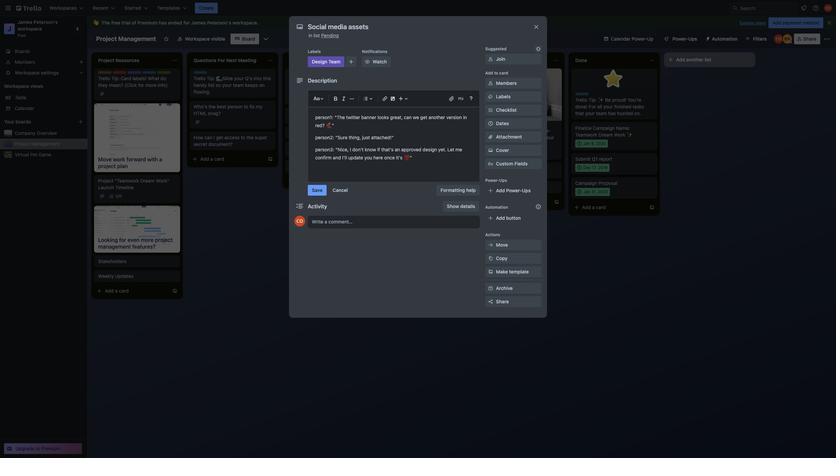 Task type: vqa. For each thing, say whether or not it's contained in the screenshot.
the right The It'S
yes



Task type: describe. For each thing, give the bounding box(es) containing it.
2020 for proposal
[[598, 190, 608, 195]]

list left pending link
[[314, 33, 320, 38]]

open help dialog image
[[467, 95, 475, 103]]

are inside "trello tip trello tip: splash those redtape- heavy issues that are slowing your team down here."
[[519, 135, 526, 141]]

tasks inside trello tip trello tip: this is where assigned tasks live so that your team can see who's working on what and when it's due.
[[289, 82, 301, 88]]

a for "add a card" button related to create from template… image corresponding to how can i get access to the super secret document?
[[210, 156, 213, 162]]

workspace for workspace views
[[4, 83, 29, 89]]

your left q's at the left top
[[234, 76, 244, 81]]

formatting help
[[441, 188, 476, 193]]

1 vertical spatial campaign
[[576, 181, 597, 186]]

show details
[[447, 204, 475, 209]]

(click
[[124, 82, 137, 88]]

filters
[[753, 36, 767, 42]]

members for the topmost the members link
[[15, 59, 35, 65]]

Main content area, start typing to enter text. text field
[[315, 114, 473, 162]]

add down jan 31, 2020 checkbox
[[582, 205, 591, 210]]

9,
[[592, 141, 595, 146]]

automation inside automation 'button'
[[712, 36, 738, 42]]

snag?
[[208, 111, 221, 116]]

project management inside text box
[[96, 35, 156, 42]]

copy
[[496, 256, 508, 262]]

person2:
[[315, 135, 334, 141]]

0 horizontal spatial automation
[[485, 205, 508, 210]]

copy link
[[485, 253, 542, 264]]

person1: "the twitter banner looks great, can we get another version in red? 💃🏻"
[[315, 115, 468, 128]]

to right the upgrade
[[36, 446, 40, 452]]

add a card button for create from template… icon to the top
[[381, 145, 456, 155]]

my
[[256, 104, 263, 110]]

dreamy"
[[331, 163, 350, 169]]

tasks inside trello tip trello tip: ✨ be proud! you're done! for all your finished tasks that your team has hustled on.
[[633, 104, 644, 110]]

sm image for move
[[487, 242, 494, 249]]

legal
[[385, 104, 396, 110]]

sketch inside design team sketch site banner
[[289, 115, 304, 120]]

move
[[496, 242, 508, 248]]

james peterson's workspace free
[[17, 19, 59, 38]]

workspace inside james peterson's workspace free
[[17, 26, 42, 32]]

hustled
[[617, 111, 633, 116]]

another inside button
[[687, 57, 704, 63]]

add a card button for create from template… image corresponding to budget approval
[[476, 197, 551, 208]]

once
[[384, 155, 395, 161]]

add a card down document?
[[200, 156, 224, 162]]

project inside project management text box
[[96, 35, 117, 42]]

power-ups button
[[659, 34, 701, 44]]

timeline
[[115, 185, 134, 191]]

filters button
[[743, 34, 769, 44]]

a for "add a card" button associated with create from template… icon associated with trello tip: this is where assigned tasks live so that your team can see who's working on what and when it's due.
[[306, 178, 309, 184]]

design team social media assets
[[385, 118, 427, 128]]

color: red, title: "priority" element
[[113, 71, 127, 76]]

labels link
[[485, 91, 542, 102]]

pet
[[30, 152, 37, 158]]

0 horizontal spatial ups
[[500, 178, 507, 183]]

christina overa (christinaovera) image
[[824, 4, 832, 12]]

1 horizontal spatial for
[[183, 20, 190, 26]]

power- inside calendar power-up link
[[632, 36, 647, 42]]

one
[[404, 89, 412, 95]]

create from template… image for trello tip: card labels! what do they mean? (click for more info)
[[172, 289, 178, 294]]

card up 💯"
[[405, 147, 415, 153]]

trello tip: ✨ be proud! you're done! for all your finished tasks that your team has hustled on. link
[[576, 97, 654, 117]]

create from template… image for trello tip: this is where assigned tasks live so that your team can see who's working on what and when it's due.
[[363, 178, 368, 184]]

it's inside trello tip trello tip: this is where assigned tasks live so that your team can see who's working on what and when it's due.
[[289, 96, 296, 102]]

1 vertical spatial management
[[31, 141, 60, 147]]

great,
[[390, 115, 403, 120]]

a for "add a card" button corresponding to create from template… icon to the top
[[401, 147, 404, 153]]

banner containing 👋
[[87, 16, 836, 30]]

Dec 17, 2019 checkbox
[[576, 164, 610, 172]]

color: orange, title: "one more step" element for curate
[[289, 144, 303, 147]]

1 horizontal spatial ups
[[522, 188, 531, 194]]

jan 31, 2020
[[584, 190, 608, 195]]

assigned
[[342, 76, 361, 81]]

card down document?
[[214, 156, 224, 162]]

tip: for handy
[[207, 76, 215, 81]]

list up confirm
[[327, 148, 333, 154]]

upgrade to premium link
[[4, 444, 82, 455]]

add down the sketch the "teamy dreamy" font
[[296, 178, 305, 184]]

handy
[[194, 82, 207, 88]]

info)
[[158, 82, 168, 88]]

star or unstar board image
[[164, 36, 169, 42]]

i for get
[[214, 135, 215, 141]]

tip for trello tip: this is where assigned tasks live so that your team can see who's working on what and when it's due.
[[301, 71, 307, 76]]

1 horizontal spatial peterson's
[[207, 20, 231, 26]]

description
[[308, 78, 337, 84]]

card down add power-ups link
[[501, 199, 511, 205]]

explore plans button
[[740, 19, 766, 27]]

boards link
[[0, 46, 87, 57]]

looks
[[378, 115, 389, 120]]

make template
[[496, 269, 529, 275]]

calendar power-up link
[[600, 34, 658, 44]]

so inside trello tip trello tip: this is where assigned tasks live so that your team can see who's working on what and when it's due.
[[310, 82, 316, 88]]

show
[[447, 204, 459, 209]]

dream inside finalize campaign name: teamwork dream work ✨
[[599, 132, 613, 138]]

get inside "how can i get access to the super secret document?"
[[216, 135, 223, 141]]

free
[[17, 33, 26, 38]]

plans
[[756, 21, 766, 26]]

j
[[8, 25, 11, 33]]

so inside trello tip trello tip: 🌊slide your q's into this handy list so your team keeps on flowing.
[[216, 82, 221, 88]]

j link
[[4, 24, 15, 34]]

visible
[[211, 36, 225, 42]]

sm image for members
[[487, 80, 494, 87]]

card down "updates"
[[119, 288, 129, 294]]

your inside "trello tip trello tip: splash those redtape- heavy issues that are slowing your team down here."
[[545, 135, 554, 141]]

document?
[[209, 142, 233, 147]]

for inside trello tip: card labels! what do they mean? (click for more info)
[[138, 82, 144, 88]]

table
[[15, 95, 26, 101]]

management inside text box
[[118, 35, 156, 42]]

best
[[217, 104, 226, 110]]

0 horizontal spatial christina overa (christinaovera) image
[[295, 216, 305, 227]]

add down power-ups 'button'
[[676, 57, 685, 63]]

that inside "trello tip trello tip: splash those redtape- heavy issues that are slowing your team down here."
[[509, 135, 518, 141]]

0 horizontal spatial share button
[[485, 297, 542, 308]]

6
[[119, 194, 122, 199]]

trello tip: 💬for those in-between tasks that are almost done but also awaiting one last step. link
[[385, 75, 463, 95]]

workspace views
[[4, 83, 43, 89]]

add a card button for create from template… image to the bottom
[[572, 202, 647, 213]]

working
[[303, 89, 320, 95]]

more
[[145, 82, 157, 88]]

font
[[351, 163, 361, 169]]

legal review
[[385, 104, 412, 110]]

pending link
[[321, 33, 339, 38]]

team up more
[[142, 71, 153, 76]]

priority
[[113, 71, 127, 76]]

add down 'weekly'
[[105, 288, 114, 294]]

add payment method button
[[769, 17, 824, 28]]

add to card
[[485, 71, 508, 76]]

notifications
[[362, 49, 388, 54]]

tip: for for
[[589, 97, 597, 103]]

your boards with 3 items element
[[4, 118, 68, 126]]

👋 the free trial of premium has ended for james peterson's workspace .
[[93, 20, 259, 26]]

color: sky, title: "trello tip" element for trello tip: 🌊slide your q's into this handy list so your team keeps on flowing.
[[194, 71, 212, 76]]

dec
[[584, 165, 591, 170]]

view markdown image
[[458, 95, 465, 102]]

the for who's
[[209, 104, 216, 110]]

thing,
[[349, 135, 361, 141]]

splash
[[503, 128, 517, 134]]

are inside trello tip: 💬for those in-between tasks that are almost done but also awaiting one last step.
[[407, 82, 414, 88]]

1 horizontal spatial labels
[[496, 94, 511, 100]]

add a card up 💯"
[[391, 147, 415, 153]]

team for design team
[[329, 59, 341, 65]]

1 horizontal spatial premium
[[137, 20, 158, 26]]

labels!
[[132, 76, 147, 81]]

banner inside design team sketch site banner
[[314, 115, 330, 120]]

power- inside power-ups 'button'
[[673, 36, 689, 42]]

has inside trello tip trello tip: ✨ be proud! you're done! for all your finished tasks that your team has hustled on.
[[608, 111, 616, 116]]

team for q's
[[233, 82, 244, 88]]

workspace for workspace visible
[[185, 36, 210, 42]]

finished
[[615, 104, 632, 110]]

where
[[327, 76, 340, 81]]

a for create from template… icon for trello tip: card labels! what do they mean? (click for more info)'s "add a card" button
[[115, 288, 118, 294]]

social
[[385, 123, 398, 128]]

add a card down jan 31, 2020 checkbox
[[582, 205, 606, 210]]

just
[[362, 135, 370, 141]]

and inside person3: "nice, i don't know if that's an approved design yet. let me confirm and i'll update you here once it's 💯"
[[333, 155, 341, 161]]

pending
[[321, 33, 339, 38]]

0
[[116, 194, 118, 199]]

access
[[225, 135, 240, 141]]

custom fields button
[[485, 161, 542, 167]]

template
[[509, 269, 529, 275]]

virtual pet game link
[[15, 152, 83, 158]]

sketch the "teamy dreamy" font
[[289, 163, 361, 169]]

launch
[[98, 185, 114, 191]]

add a card button for create from template… icon associated with trello tip: this is where assigned tasks live so that your team can see who's working on what and when it's due.
[[285, 175, 360, 186]]

sm image for suggested
[[535, 46, 542, 52]]

customer
[[305, 148, 325, 154]]

Board name text field
[[93, 34, 160, 44]]

color: sky, title: "trello tip" element up more
[[143, 71, 161, 76]]

create from template… image for budget approval
[[554, 200, 559, 205]]

attach and insert link image
[[448, 95, 455, 102]]

dates
[[496, 121, 509, 126]]

0 horizontal spatial labels
[[308, 49, 321, 54]]

sm image for archive
[[487, 285, 494, 292]]

who's
[[289, 89, 302, 95]]

add a card down weekly updates
[[105, 288, 129, 294]]

tip for trello tip: 🌊slide your q's into this handy list so your team keeps on flowing.
[[206, 71, 212, 76]]

add left payment
[[773, 20, 782, 26]]

trello inside trello tip: card labels! what do they mean? (click for more info)
[[98, 76, 110, 81]]

it's inside person3: "nice, i don't know if that's an approved design yet. let me confirm and i'll update you here once it's 💯"
[[396, 155, 403, 161]]

primary element
[[0, 0, 836, 16]]

tasks inside trello tip: 💬for those in-between tasks that are almost done but also awaiting one last step.
[[385, 82, 396, 88]]

tip: for that
[[493, 128, 501, 134]]

add a card down budget approval
[[487, 199, 511, 205]]

color: lime, title: "halp" element
[[157, 71, 171, 76]]

wave image
[[93, 20, 99, 26]]

team for design team social media assets
[[399, 118, 410, 123]]

a for "add a card" button corresponding to create from template… image corresponding to budget approval
[[497, 199, 500, 205]]

design
[[423, 147, 437, 153]]

redtape-
[[532, 128, 551, 134]]

0 horizontal spatial power-ups
[[485, 178, 507, 183]]

1 horizontal spatial members link
[[485, 78, 542, 89]]

add down secret
[[200, 156, 209, 162]]

person3: "nice, i don't know if that's an approved design yet. let me confirm and i'll update you here once it's 💯"
[[315, 147, 464, 161]]

a for "add a card" button corresponding to create from template… image to the bottom
[[592, 205, 595, 210]]

add down budget
[[487, 199, 496, 205]]

card up "save"
[[310, 178, 320, 184]]

who's
[[194, 104, 207, 110]]

your down 'for'
[[585, 111, 595, 116]]

your boards
[[4, 119, 31, 125]]

up
[[647, 36, 654, 42]]

2020 for campaign
[[596, 141, 606, 146]]

design for design team social media assets
[[385, 118, 398, 123]]

trello tip trello tip: 🌊slide your q's into this handy list so your team keeps on flowing.
[[194, 71, 271, 95]]

editor toolbar toolbar
[[311, 93, 477, 104]]

do
[[161, 76, 166, 81]]

add a card button for create from template… image corresponding to how can i get access to the super secret document?
[[190, 154, 265, 165]]

0 horizontal spatial project management
[[15, 141, 60, 147]]

custom fields
[[496, 161, 528, 167]]

0 horizontal spatial premium
[[41, 446, 60, 452]]

sm image for join
[[487, 56, 494, 63]]

due.
[[297, 96, 306, 102]]

ended
[[168, 20, 182, 26]]

share for share button to the left
[[496, 299, 509, 305]]



Task type: locate. For each thing, give the bounding box(es) containing it.
update
[[348, 155, 363, 161]]

issues
[[494, 135, 508, 141]]

3 sm image from the top
[[487, 107, 494, 114]]

Jan 31, 2020 checkbox
[[576, 188, 610, 196]]

1 horizontal spatial has
[[608, 111, 616, 116]]

in inside person1: "the twitter banner looks great, can we get another version in red? 💃🏻"
[[463, 115, 467, 120]]

those inside "trello tip trello tip: splash those redtape- heavy issues that are slowing your team down here."
[[519, 128, 531, 134]]

premium right the of
[[137, 20, 158, 26]]

peterson's up visible
[[207, 20, 231, 26]]

Jan 9, 2020 checkbox
[[576, 140, 608, 148]]

jan inside checkbox
[[584, 190, 590, 195]]

0 horizontal spatial on
[[259, 82, 265, 88]]

down
[[492, 142, 504, 147]]

see
[[359, 82, 366, 88]]

mean?
[[109, 82, 123, 88]]

tip: inside trello tip trello tip: this is where assigned tasks live so that your team can see who's working on what and when it's due.
[[302, 76, 310, 81]]

banner left looks
[[361, 115, 376, 120]]

workspace up table
[[4, 83, 29, 89]]

can left we
[[404, 115, 412, 120]]

site
[[305, 115, 313, 120]]

1 horizontal spatial can
[[350, 82, 358, 88]]

ups inside 'button'
[[689, 36, 697, 42]]

that up here.
[[509, 135, 518, 141]]

that inside trello tip: 💬for those in-between tasks that are almost done but also awaiting one last step.
[[397, 82, 406, 88]]

views
[[30, 83, 43, 89]]

2 horizontal spatial ups
[[689, 36, 697, 42]]

1 horizontal spatial get
[[420, 115, 427, 120]]

labels up design team
[[308, 49, 321, 54]]

1 vertical spatial sketch
[[289, 163, 304, 169]]

dates button
[[485, 118, 542, 129]]

so up working
[[310, 82, 316, 88]]

fields
[[515, 161, 528, 167]]

sketch down curate
[[289, 163, 304, 169]]

2 jan from the top
[[584, 190, 590, 195]]

can inside trello tip trello tip: this is where assigned tasks live so that your team can see who's working on what and when it's due.
[[350, 82, 358, 88]]

1 horizontal spatial power-ups
[[673, 36, 697, 42]]

that inside trello tip trello tip: this is where assigned tasks live so that your team can see who's working on what and when it's due.
[[317, 82, 325, 88]]

1 horizontal spatial james
[[191, 20, 206, 26]]

an
[[395, 147, 400, 153]]

design for design team sketch site banner
[[289, 110, 303, 115]]

your down the 🌊slide
[[222, 82, 232, 88]]

calendar for calendar
[[15, 106, 34, 111]]

share down "archive"
[[496, 299, 509, 305]]

sm image left copy
[[487, 256, 494, 262]]

cancel button
[[329, 185, 352, 196]]

0 horizontal spatial banner
[[314, 115, 330, 120]]

2 horizontal spatial tasks
[[633, 104, 644, 110]]

yet.
[[438, 147, 446, 153]]

members for the right the members link
[[496, 80, 517, 86]]

ben nelson (bennelson96) image
[[783, 34, 792, 44]]

banner inside person1: "the twitter banner looks great, can we get another version in red? 💃🏻"
[[361, 115, 376, 120]]

sm image for automation
[[703, 34, 712, 43]]

campaign up jan 31, 2020 checkbox
[[576, 181, 597, 186]]

1 horizontal spatial christina overa (christinaovera) image
[[774, 34, 784, 44]]

"teamy
[[314, 163, 330, 169]]

0 vertical spatial it's
[[289, 96, 296, 102]]

0 vertical spatial workspace
[[233, 20, 257, 26]]

on inside trello tip trello tip: 🌊slide your q's into this handy list so your team keeps on flowing.
[[259, 82, 265, 88]]

for down labels!
[[138, 82, 144, 88]]

q's
[[245, 76, 252, 81]]

0 notifications image
[[800, 4, 808, 12]]

sm image inside copy link
[[487, 256, 494, 262]]

0 vertical spatial has
[[159, 20, 167, 26]]

power- inside add power-ups link
[[506, 188, 522, 194]]

tip: inside trello tip: card labels! what do they mean? (click for more info)
[[111, 76, 120, 81]]

workspace up free
[[17, 26, 42, 32]]

join
[[496, 56, 506, 62]]

color: orange, title: "one more step" element
[[289, 144, 303, 147], [480, 165, 494, 168]]

✨ inside finalize campaign name: teamwork dream work ✨
[[627, 132, 633, 138]]

5 sm image from the top
[[487, 285, 494, 292]]

0 vertical spatial premium
[[137, 20, 158, 26]]

list right 'handy'
[[208, 82, 215, 88]]

your inside trello tip trello tip: this is where assigned tasks live so that your team can see who's working on what and when it's due.
[[327, 82, 336, 88]]

members down add to card
[[496, 80, 517, 86]]

💬for
[[407, 76, 420, 81]]

be
[[606, 97, 611, 103]]

project inside project "teamwork dream work" launch timeline
[[98, 178, 114, 184]]

are up one on the left of the page
[[407, 82, 414, 88]]

trello tip: splash those redtape- heavy issues that are slowing your team down here. link
[[480, 128, 558, 148]]

0 horizontal spatial color: orange, title: "one more step" element
[[289, 144, 303, 147]]

contracts
[[504, 170, 525, 175]]

card down join
[[500, 71, 508, 76]]

super
[[255, 135, 267, 141]]

peterson's inside james peterson's workspace free
[[33, 19, 58, 25]]

0 horizontal spatial has
[[159, 20, 167, 26]]

2 vertical spatial project
[[98, 178, 114, 184]]

edit card image
[[458, 119, 463, 124]]

team inside trello tip trello tip: 🌊slide your q's into this handy list so your team keeps on flowing.
[[233, 82, 244, 88]]

calendar left up on the top of the page
[[611, 36, 631, 42]]

color: purple, title: "design team" element
[[308, 56, 345, 67], [128, 71, 153, 76], [289, 110, 314, 115], [385, 118, 410, 123]]

tip: inside trello tip trello tip: ✨ be proud! you're done! for all your finished tasks that your team has hustled on.
[[589, 97, 597, 103]]

that down is
[[317, 82, 325, 88]]

0 vertical spatial labels
[[308, 49, 321, 54]]

are
[[407, 82, 414, 88], [519, 135, 526, 141]]

None text field
[[305, 21, 526, 33]]

tip: for live
[[302, 76, 310, 81]]

in left pending link
[[309, 33, 312, 38]]

color: sky, title: "trello tip" element up "heavy"
[[480, 124, 498, 129]]

color: sky, title: "trello tip" element for trello tip: ✨ be proud! you're done! for all your finished tasks that your team has hustled on.
[[576, 93, 594, 98]]

0 horizontal spatial so
[[216, 82, 221, 88]]

workspace visible button
[[173, 34, 229, 44]]

sm image inside watch "button"
[[364, 58, 371, 65]]

team inside trello tip trello tip: ✨ be proud! you're done! for all your finished tasks that your team has hustled on.
[[596, 111, 607, 116]]

bold ⌘b image
[[332, 95, 340, 103]]

list
[[314, 33, 320, 38], [705, 57, 712, 63], [208, 82, 215, 88], [327, 148, 333, 154]]

you
[[365, 155, 372, 161]]

project management
[[96, 35, 156, 42], [15, 141, 60, 147]]

1 horizontal spatial i
[[350, 147, 351, 153]]

add button button
[[485, 213, 542, 224]]

finalize campaign name: teamwork dream work ✨ link
[[576, 125, 654, 139]]

project "teamwork dream work" launch timeline link
[[98, 178, 176, 191]]

0 vertical spatial share button
[[794, 34, 821, 44]]

1 horizontal spatial calendar
[[611, 36, 631, 42]]

tip inside "trello tip trello tip: splash those redtape- heavy issues that are slowing your team down here."
[[492, 124, 498, 129]]

campaign proposal
[[576, 181, 618, 186]]

sm image inside cover link
[[487, 147, 494, 154]]

almost
[[415, 82, 430, 88]]

4 sm image from the top
[[487, 242, 494, 249]]

2 horizontal spatial create from template… image
[[650, 205, 655, 210]]

1 vertical spatial members link
[[485, 78, 542, 89]]

christina overa (christinaovera) image
[[774, 34, 784, 44], [295, 216, 305, 227]]

those up 'almost'
[[422, 76, 434, 81]]

1 vertical spatial premium
[[41, 446, 60, 452]]

budget approval link
[[480, 184, 558, 191]]

1 vertical spatial share button
[[485, 297, 542, 308]]

the left "teamy
[[305, 163, 312, 169]]

a right an
[[401, 147, 404, 153]]

0 vertical spatial project management
[[96, 35, 156, 42]]

share for topmost share button
[[804, 36, 817, 42]]

on inside trello tip trello tip: this is where assigned tasks live so that your team can see who's working on what and when it's due.
[[322, 89, 327, 95]]

add another list
[[676, 57, 712, 63]]

i up document?
[[214, 135, 215, 141]]

team inside trello tip trello tip: this is where assigned tasks live so that your team can see who's working on what and when it's due.
[[338, 82, 348, 88]]

weekly updates link
[[98, 273, 176, 280]]

Search field
[[738, 3, 797, 13]]

1 banner from the left
[[314, 115, 330, 120]]

i inside person3: "nice, i don't know if that's an approved design yet. let me confirm and i'll update you here once it's 💯"
[[350, 147, 351, 153]]

campaign inside finalize campaign name: teamwork dream work ✨
[[593, 125, 615, 131]]

color: sky, title: "trello tip" element up 'handy'
[[194, 71, 212, 76]]

show menu image
[[824, 36, 831, 42]]

game
[[39, 152, 51, 158]]

james inside james peterson's workspace free
[[17, 19, 32, 25]]

sm image
[[487, 56, 494, 63], [487, 80, 494, 87], [487, 107, 494, 114], [487, 242, 494, 249], [487, 285, 494, 292]]

1 vertical spatial has
[[608, 111, 616, 116]]

1 horizontal spatial share button
[[794, 34, 821, 44]]

add a card
[[391, 147, 415, 153], [200, 156, 224, 162], [296, 178, 320, 184], [487, 199, 511, 205], [582, 205, 606, 210], [105, 288, 129, 294]]

members down boards
[[15, 59, 35, 65]]

when
[[349, 89, 361, 95]]

2 vertical spatial ups
[[522, 188, 531, 194]]

"sure
[[336, 135, 348, 141]]

that up one on the left of the page
[[397, 82, 406, 88]]

who's the best person to fix my html snag?
[[194, 104, 263, 116]]

i left the don't on the left of the page
[[350, 147, 351, 153]]

1 sm image from the top
[[487, 56, 494, 63]]

0 vertical spatial members link
[[0, 57, 87, 68]]

trello tip halp
[[143, 71, 166, 76]]

add left button
[[496, 216, 505, 221]]

1 horizontal spatial on
[[322, 89, 327, 95]]

dream left work"
[[140, 178, 155, 184]]

0 vertical spatial ✨
[[598, 97, 604, 103]]

the inside "how can i get access to the super secret document?"
[[247, 135, 254, 141]]

1 vertical spatial those
[[519, 128, 531, 134]]

tip: inside trello tip trello tip: 🌊slide your q's into this handy list so your team keeps on flowing.
[[207, 76, 215, 81]]

tip for trello tip: ✨ be proud! you're done! for all your finished tasks that your team has hustled on.
[[587, 93, 594, 98]]

design inside design team sketch site banner
[[289, 110, 303, 115]]

how can i get access to the super secret document?
[[194, 135, 267, 147]]

trello tip: card labels! what do they mean? (click for more info) link
[[98, 75, 176, 89]]

1 jan from the top
[[584, 141, 590, 146]]

add right budget
[[496, 188, 505, 194]]

0 vertical spatial create from template… image
[[459, 147, 464, 153]]

boards
[[15, 48, 30, 54]]

the inside the "who's the best person to fix my html snag?"
[[209, 104, 216, 110]]

save button
[[308, 185, 327, 196]]

1 vertical spatial project
[[15, 141, 30, 147]]

tip: up mean?
[[111, 76, 120, 81]]

2 sm image from the top
[[487, 80, 494, 87]]

list inside trello tip trello tip: 🌊slide your q's into this handy list so your team keeps on flowing.
[[208, 82, 215, 88]]

sm image down add to card
[[487, 80, 494, 87]]

workspace inside workspace visible button
[[185, 36, 210, 42]]

jan for campaign
[[584, 190, 590, 195]]

those inside trello tip: 💬for those in-between tasks that are almost done but also awaiting one last step.
[[422, 76, 434, 81]]

0 vertical spatial 2020
[[596, 141, 606, 146]]

sm image inside labels link
[[487, 93, 494, 100]]

has inside banner
[[159, 20, 167, 26]]

twitter
[[346, 115, 360, 120]]

design
[[312, 59, 327, 65], [128, 71, 141, 76], [289, 110, 303, 115], [385, 118, 398, 123]]

sm image up add another list button
[[703, 34, 712, 43]]

sketch left the "site"
[[289, 115, 304, 120]]

2020 inside checkbox
[[596, 141, 606, 146]]

customize views image
[[263, 36, 269, 42]]

0 vertical spatial in
[[309, 33, 312, 38]]

1 vertical spatial for
[[138, 82, 144, 88]]

a down budget approval
[[497, 199, 500, 205]]

sm image for copy
[[487, 256, 494, 262]]

sm image inside "make template" link
[[487, 269, 494, 276]]

1 horizontal spatial the
[[247, 135, 254, 141]]

freelancer contracts
[[480, 170, 525, 175]]

sm image
[[703, 34, 712, 43], [535, 46, 542, 52], [364, 58, 371, 65], [487, 93, 494, 100], [487, 147, 494, 154], [487, 256, 494, 262], [487, 269, 494, 276]]

create from template… image
[[459, 147, 464, 153], [363, 178, 368, 184], [172, 289, 178, 294]]

0 horizontal spatial workspace
[[17, 26, 42, 32]]

1 so from the left
[[216, 82, 221, 88]]

members link up labels link
[[485, 78, 542, 89]]

project management down company overview at the left top
[[15, 141, 60, 147]]

to inside the "who's the best person to fix my html snag?"
[[244, 104, 248, 110]]

✨ inside trello tip trello tip: ✨ be proud! you're done! for all your finished tasks that your team has hustled on.
[[598, 97, 604, 103]]

add up once
[[391, 147, 400, 153]]

sm image for labels
[[487, 93, 494, 100]]

tasks up who's
[[289, 82, 301, 88]]

ups up approval
[[500, 178, 507, 183]]

2020 inside checkbox
[[598, 190, 608, 195]]

0 horizontal spatial those
[[422, 76, 434, 81]]

project for 'project "teamwork dream work" launch timeline' link
[[98, 178, 114, 184]]

sm image for cover
[[487, 147, 494, 154]]

all
[[598, 104, 602, 110]]

can inside "how can i get access to the super secret document?"
[[205, 135, 212, 141]]

another up social media assets link
[[429, 115, 445, 120]]

to
[[494, 71, 498, 76], [244, 104, 248, 110], [241, 135, 245, 141], [36, 446, 40, 452]]

✨ down name:
[[627, 132, 633, 138]]

2020 right 9,
[[596, 141, 606, 146]]

dream inside project "teamwork dream work" launch timeline
[[140, 178, 155, 184]]

0 horizontal spatial peterson's
[[33, 19, 58, 25]]

1 vertical spatial calendar
[[15, 106, 34, 111]]

tip: inside trello tip: 💬for those in-between tasks that are almost done but also awaiting one last step.
[[398, 76, 406, 81]]

add a card button for create from template… icon for trello tip: card labels! what do they mean? (click for more info)
[[94, 286, 169, 297]]

sm image down actions
[[487, 242, 494, 249]]

freelancer
[[480, 170, 503, 175]]

it's down an
[[396, 155, 403, 161]]

0 horizontal spatial james
[[17, 19, 32, 25]]

project up the "virtual"
[[15, 141, 30, 147]]

team for redtape-
[[480, 142, 491, 147]]

team left we
[[399, 118, 410, 123]]

your up "what"
[[327, 82, 336, 88]]

1 sketch from the top
[[289, 115, 304, 120]]

✨ up all on the right of page
[[598, 97, 604, 103]]

"nice,
[[336, 147, 349, 153]]

automation up add button at the right top
[[485, 205, 508, 210]]

project inside project management link
[[15, 141, 30, 147]]

create from template… image
[[268, 157, 273, 162], [554, 200, 559, 205], [650, 205, 655, 210]]

2 vertical spatial create from template… image
[[650, 205, 655, 210]]

0 vertical spatial share
[[804, 36, 817, 42]]

"teamwork
[[115, 178, 139, 184]]

tip: up issues
[[493, 128, 501, 134]]

your down be
[[604, 104, 613, 110]]

1 vertical spatial jan
[[584, 190, 590, 195]]

1 horizontal spatial another
[[687, 57, 704, 63]]

confirm
[[315, 155, 332, 161]]

social media assets link
[[385, 122, 463, 129]]

submit q1 report
[[576, 156, 612, 162]]

2020
[[596, 141, 606, 146], [598, 190, 608, 195]]

design for design team
[[312, 59, 327, 65]]

0 vertical spatial i
[[214, 135, 215, 141]]

ups down freelancer contracts link
[[522, 188, 531, 194]]

sm image left join
[[487, 56, 494, 63]]

0 vertical spatial can
[[350, 82, 358, 88]]

that down done!
[[576, 111, 584, 116]]

0 horizontal spatial it's
[[289, 96, 296, 102]]

add down suggested
[[485, 71, 493, 76]]

0 horizontal spatial are
[[407, 82, 414, 88]]

0 vertical spatial project
[[96, 35, 117, 42]]

1 horizontal spatial management
[[118, 35, 156, 42]]

color: sky, title: "trello tip" element up done!
[[576, 93, 594, 98]]

2 banner from the left
[[361, 115, 376, 120]]

tip inside trello tip trello tip: 🌊slide your q's into this handy list so your team keeps on flowing.
[[206, 71, 212, 76]]

weekly
[[98, 274, 114, 279]]

1 vertical spatial on
[[322, 89, 327, 95]]

0 vertical spatial power-ups
[[673, 36, 697, 42]]

1 vertical spatial workspace
[[17, 26, 42, 32]]

tasks up awaiting
[[385, 82, 396, 88]]

0 vertical spatial get
[[420, 115, 427, 120]]

🌊slide
[[216, 76, 233, 81]]

suggested
[[485, 46, 507, 51]]

tip inside trello tip trello tip: ✨ be proud! you're done! for all your finished tasks that your team has hustled on.
[[587, 93, 594, 98]]

company overview
[[15, 130, 57, 136]]

workspace up board link on the left top of page
[[233, 20, 257, 26]]

share down method
[[804, 36, 817, 42]]

get right we
[[420, 115, 427, 120]]

add a card up "save"
[[296, 178, 320, 184]]

image image
[[389, 95, 397, 103]]

power-ups
[[673, 36, 697, 42], [485, 178, 507, 183]]

team down all on the right of page
[[596, 111, 607, 116]]

i inside "how can i get access to the super secret document?"
[[214, 135, 215, 141]]

0 horizontal spatial share
[[496, 299, 509, 305]]

trello inside trello tip: 💬for those in-between tasks that are almost done but also awaiting one last step.
[[385, 76, 397, 81]]

0 horizontal spatial in
[[309, 33, 312, 38]]

0 horizontal spatial get
[[216, 135, 223, 141]]

members link down boards
[[0, 57, 87, 68]]

and left i'll
[[333, 155, 341, 161]]

can inside person1: "the twitter banner looks great, can we get another version in red? 💃🏻"
[[404, 115, 412, 120]]

sm image left checklist
[[487, 107, 494, 114]]

approval
[[497, 185, 516, 190]]

1 horizontal spatial workspace
[[233, 20, 257, 26]]

power-
[[632, 36, 647, 42], [673, 36, 689, 42], [485, 178, 500, 183], [506, 188, 522, 194]]

to down join
[[494, 71, 498, 76]]

list inside button
[[705, 57, 712, 63]]

how can i get access to the super secret document? link
[[194, 134, 272, 148]]

list down automation 'button'
[[705, 57, 712, 63]]

power-ups inside power-ups 'button'
[[673, 36, 697, 42]]

management up game
[[31, 141, 60, 147]]

project for project management link
[[15, 141, 30, 147]]

that inside trello tip trello tip: ✨ be proud! you're done! for all your finished tasks that your team has hustled on.
[[576, 111, 584, 116]]

0 vertical spatial and
[[340, 89, 348, 95]]

i for don't
[[350, 147, 351, 153]]

0 horizontal spatial members
[[15, 59, 35, 65]]

power-ups up add another list
[[673, 36, 697, 42]]

0 horizontal spatial create from template… image
[[268, 157, 273, 162]]

your
[[234, 76, 244, 81], [222, 82, 232, 88], [327, 82, 336, 88], [604, 104, 613, 110], [585, 111, 595, 116], [545, 135, 554, 141]]

31,
[[592, 190, 597, 195]]

sm image left "archive"
[[487, 285, 494, 292]]

2 vertical spatial create from template… image
[[172, 289, 178, 294]]

banner
[[87, 16, 836, 30]]

dream left the 'work'
[[599, 132, 613, 138]]

create from template… image for how can i get access to the super secret document?
[[268, 157, 273, 162]]

1 horizontal spatial banner
[[361, 115, 376, 120]]

1 vertical spatial power-ups
[[485, 178, 507, 183]]

0 vertical spatial are
[[407, 82, 414, 88]]

0 horizontal spatial management
[[31, 141, 60, 147]]

sm image inside checklist link
[[487, 107, 494, 114]]

team down assigned
[[338, 82, 348, 88]]

calendar for calendar power-up
[[611, 36, 631, 42]]

curate customer list
[[289, 148, 333, 154]]

sm image inside automation 'button'
[[703, 34, 712, 43]]

and right "what"
[[340, 89, 348, 95]]

sm image inside archive link
[[487, 285, 494, 292]]

1 horizontal spatial so
[[310, 82, 316, 88]]

sm image for checklist
[[487, 107, 494, 114]]

text styles image
[[313, 95, 321, 103]]

tip: up 'handy'
[[207, 76, 215, 81]]

dream
[[599, 132, 613, 138], [140, 178, 155, 184]]

and inside trello tip trello tip: this is where assigned tasks live so that your team can see who's working on what and when it's due.
[[340, 89, 348, 95]]

2 so from the left
[[310, 82, 316, 88]]

add board image
[[78, 119, 83, 125]]

design inside design team social media assets
[[385, 118, 398, 123]]

color: yellow, title: "copy request" element
[[98, 71, 112, 74]]

1 horizontal spatial it's
[[396, 155, 403, 161]]

Write a comment text field
[[308, 216, 480, 228]]

sm image inside move link
[[487, 242, 494, 249]]

1 vertical spatial labels
[[496, 94, 511, 100]]

color: sky, title: "trello tip" element for trello tip: this is where assigned tasks live so that your team can see who's working on what and when it's due.
[[289, 71, 307, 76]]

card down jan 31, 2020
[[596, 205, 606, 210]]

another inside person1: "the twitter banner looks great, can we get another version in red? 💃🏻"
[[429, 115, 445, 120]]

team for design team sketch site banner
[[304, 110, 314, 115]]

team for where
[[338, 82, 348, 88]]

get inside person1: "the twitter banner looks great, can we get another version in red? 💃🏻"
[[420, 115, 427, 120]]

team
[[329, 59, 341, 65], [142, 71, 153, 76], [304, 110, 314, 115], [399, 118, 410, 123]]

freelancer contracts link
[[480, 169, 558, 176]]

1 vertical spatial color: orange, title: "one more step" element
[[480, 165, 494, 168]]

0 horizontal spatial for
[[138, 82, 144, 88]]

1 vertical spatial ups
[[500, 178, 507, 183]]

2 vertical spatial the
[[305, 163, 312, 169]]

sm image for make template
[[487, 269, 494, 276]]

make
[[496, 269, 508, 275]]

color: sky, title: "trello tip" element
[[143, 71, 161, 76], [194, 71, 212, 76], [289, 71, 307, 76], [576, 93, 594, 98], [480, 124, 498, 129]]

open information menu image
[[813, 5, 820, 11]]

link image
[[381, 95, 389, 103]]

automation button
[[703, 34, 742, 44]]

2 sketch from the top
[[289, 163, 304, 169]]

1 vertical spatial share
[[496, 299, 509, 305]]

i'll
[[342, 155, 347, 161]]

italic ⌘i image
[[340, 95, 348, 103]]

to inside "how can i get access to the super secret document?"
[[241, 135, 245, 141]]

sm image up join link
[[535, 46, 542, 52]]

0 vertical spatial campaign
[[593, 125, 615, 131]]

2019
[[598, 165, 608, 170]]

color: orange, title: "one more step" element for freelancer
[[480, 165, 494, 168]]

james inside banner
[[191, 20, 206, 26]]

workspace left visible
[[185, 36, 210, 42]]

for
[[183, 20, 190, 26], [138, 82, 144, 88]]

tip: inside "trello tip trello tip: splash those redtape- heavy issues that are slowing your team down here."
[[493, 128, 501, 134]]

team inside design team social media assets
[[399, 118, 410, 123]]

1 horizontal spatial color: orange, title: "one more step" element
[[480, 165, 494, 168]]

labels up checklist
[[496, 94, 511, 100]]

card
[[500, 71, 508, 76], [405, 147, 415, 153], [214, 156, 224, 162], [310, 178, 320, 184], [501, 199, 511, 205], [596, 205, 606, 210], [119, 288, 129, 294]]

color: sky, title: "trello tip" element for trello tip: splash those redtape- heavy issues that are slowing your team down here.
[[480, 124, 498, 129]]

lists image
[[362, 95, 370, 103]]

project
[[96, 35, 117, 42], [15, 141, 30, 147], [98, 178, 114, 184]]

1 vertical spatial create from template… image
[[554, 200, 559, 205]]

to left fix
[[244, 104, 248, 110]]

color: sky, title: "trello tip" element up the live
[[289, 71, 307, 76]]

on left "what"
[[322, 89, 327, 95]]

the for sketch
[[305, 163, 312, 169]]

sm image for watch
[[364, 58, 371, 65]]

more formatting image
[[348, 95, 356, 103]]

0 horizontal spatial ✨
[[598, 97, 604, 103]]

team inside "trello tip trello tip: splash those redtape- heavy issues that are slowing your team down here."
[[480, 142, 491, 147]]

share button down archive link
[[485, 297, 542, 308]]

1 vertical spatial get
[[216, 135, 223, 141]]

2 horizontal spatial the
[[305, 163, 312, 169]]

1 vertical spatial dream
[[140, 178, 155, 184]]

search image
[[733, 5, 738, 11]]

ups up add another list
[[689, 36, 697, 42]]

this
[[312, 76, 321, 81]]

tip inside trello tip trello tip: this is where assigned tasks live so that your team can see who's working on what and when it's due.
[[301, 71, 307, 76]]

team inside design team sketch site banner
[[304, 110, 314, 115]]

1 vertical spatial i
[[350, 147, 351, 153]]

1 horizontal spatial share
[[804, 36, 817, 42]]

jan for finalize
[[584, 141, 590, 146]]

sm image inside join link
[[487, 56, 494, 63]]

sm image down down
[[487, 147, 494, 154]]

0 vertical spatial those
[[422, 76, 434, 81]]

1 vertical spatial workspace
[[4, 83, 29, 89]]

jan inside checkbox
[[584, 141, 590, 146]]

virtual
[[15, 152, 29, 158]]

0 vertical spatial workspace
[[185, 36, 210, 42]]

in right edit card 'image'
[[463, 115, 467, 120]]

tip: up the live
[[302, 76, 310, 81]]

0 vertical spatial members
[[15, 59, 35, 65]]

1 horizontal spatial workspace
[[185, 36, 210, 42]]



